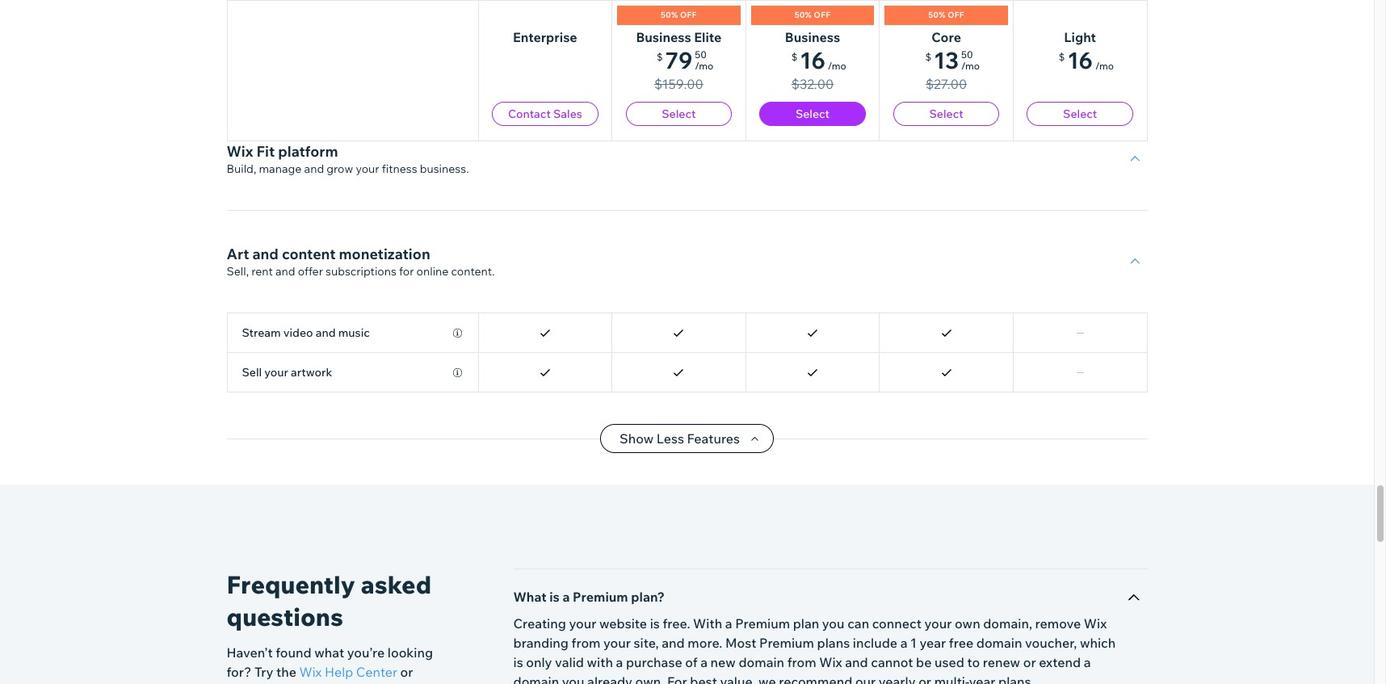 Task type: describe. For each thing, give the bounding box(es) containing it.
stream
[[242, 326, 281, 340]]

what
[[513, 589, 547, 605]]

own.
[[635, 674, 664, 684]]

try the wix help center or
[[254, 664, 413, 680]]

free.
[[663, 616, 690, 632]]

own
[[955, 616, 980, 632]]

wix fit platform build, manage and grow your fitness business.
[[227, 142, 469, 176]]

$ inside business elite $ 79 50 /mo $159.00
[[657, 51, 663, 63]]

sell,
[[227, 264, 249, 279]]

voucher,
[[1025, 635, 1077, 651]]

for?
[[227, 664, 251, 680]]

be
[[916, 654, 932, 670]]

free
[[949, 635, 973, 651]]

2 vertical spatial premium
[[759, 635, 814, 651]]

your down website
[[603, 635, 631, 651]]

haven't found what you're looking for?
[[227, 645, 433, 680]]

extend
[[1039, 654, 1081, 670]]

50% off for 13
[[928, 10, 964, 20]]

artwork
[[291, 365, 332, 380]]

can
[[847, 616, 869, 632]]

art
[[227, 245, 249, 263]]

recommend
[[779, 674, 852, 684]]

site,
[[634, 635, 659, 651]]

/mo inside core $ 13 50 /mo $27.00
[[961, 60, 980, 72]]

0 vertical spatial premium
[[573, 589, 628, 605]]

of
[[685, 654, 698, 670]]

0 vertical spatial domain
[[976, 635, 1022, 651]]

a right with
[[725, 616, 732, 632]]

the
[[276, 664, 296, 680]]

0 vertical spatial is
[[549, 589, 560, 605]]

center
[[356, 664, 397, 680]]

new
[[710, 654, 736, 670]]

only
[[526, 654, 552, 670]]

$ inside business $ 16 /mo $32.00
[[791, 51, 797, 63]]

grow
[[327, 162, 353, 176]]

sell your artwork
[[242, 365, 332, 380]]

sales
[[553, 107, 582, 121]]

with
[[587, 654, 613, 670]]

1 vertical spatial premium
[[735, 616, 790, 632]]

subscriptions
[[326, 264, 397, 279]]

select for 16
[[1063, 107, 1097, 121]]

our
[[855, 674, 876, 684]]

branding
[[513, 635, 569, 651]]

a left 1
[[900, 635, 907, 651]]

1 vertical spatial from
[[787, 654, 816, 670]]

value,
[[720, 674, 756, 684]]

your down what is a premium plan?
[[569, 616, 596, 632]]

50% for 79
[[661, 10, 678, 20]]

automated
[[242, 144, 302, 158]]

wix inside wix fit platform build, manage and grow your fitness business.
[[227, 142, 253, 161]]

$27.00
[[926, 76, 967, 92]]

and right video
[[316, 326, 336, 340]]

to
[[967, 654, 980, 670]]

$32.00
[[791, 76, 834, 92]]

sell
[[242, 365, 262, 380]]

used
[[935, 654, 964, 670]]

show less features button
[[600, 424, 774, 453]]

$159.00
[[654, 76, 703, 92]]

domain,
[[983, 616, 1032, 632]]

/mo inside $ 16 /mo
[[1095, 60, 1114, 72]]

show less features
[[620, 431, 740, 447]]

0 horizontal spatial year
[[920, 635, 946, 651]]

enterprise
[[513, 29, 577, 45]]

best
[[690, 674, 717, 684]]

what
[[314, 645, 344, 661]]

content.
[[451, 264, 495, 279]]

renew
[[983, 654, 1020, 670]]

rent
[[251, 264, 273, 279]]

online
[[416, 264, 449, 279]]

already
[[587, 674, 632, 684]]

and up rent
[[252, 245, 279, 263]]

business $ 16 /mo $32.00
[[785, 29, 846, 92]]

1
[[910, 635, 917, 651]]

connect
[[872, 616, 922, 632]]

creating
[[513, 616, 566, 632]]

plans
[[817, 635, 850, 651]]

you're
[[347, 645, 385, 661]]

business for 79
[[636, 29, 691, 45]]

off for 79
[[680, 10, 697, 20]]

1 horizontal spatial domain
[[739, 654, 784, 670]]

include
[[853, 635, 897, 651]]

business.
[[420, 162, 469, 176]]

most
[[725, 635, 756, 651]]

website
[[599, 616, 647, 632]]

business for 16
[[785, 29, 840, 45]]

1 vertical spatial year
[[969, 674, 996, 684]]

a down which
[[1084, 654, 1091, 670]]

50% for 16
[[795, 10, 812, 20]]

select button for 13
[[893, 102, 1000, 126]]

off for 13
[[948, 10, 964, 20]]

select button for 16
[[1027, 102, 1133, 126]]

automated reminders
[[242, 144, 359, 158]]

show
[[620, 431, 654, 447]]

contact sales button
[[492, 102, 598, 126]]

content
[[282, 245, 336, 263]]

$ 16 /mo
[[1059, 46, 1114, 74]]

and inside wix fit platform build, manage and grow your fitness business.
[[304, 162, 324, 176]]

cannot
[[871, 654, 913, 670]]

try
[[254, 664, 273, 680]]

16 inside business $ 16 /mo $32.00
[[800, 46, 825, 74]]

manage
[[259, 162, 302, 176]]

remove
[[1035, 616, 1081, 632]]

stream video and music
[[242, 326, 370, 340]]

looking
[[388, 645, 433, 661]]

build,
[[227, 162, 256, 176]]

art and content monetization sell, rent and offer subscriptions for online content.
[[227, 245, 495, 279]]

0 horizontal spatial is
[[513, 654, 523, 670]]



Task type: locate. For each thing, give the bounding box(es) containing it.
video
[[283, 326, 313, 340]]

2 business from the left
[[785, 29, 840, 45]]

2 /mo from the left
[[828, 60, 846, 72]]

2 vertical spatial domain
[[513, 674, 559, 684]]

wix right the
[[299, 664, 322, 680]]

50%
[[661, 10, 678, 20], [795, 10, 812, 20], [928, 10, 946, 20]]

yearly
[[879, 674, 916, 684]]

is up site,
[[650, 616, 660, 632]]

/mo right '13'
[[961, 60, 980, 72]]

help
[[325, 664, 353, 680]]

for
[[399, 264, 414, 279]]

premium up website
[[573, 589, 628, 605]]

your right grow
[[356, 162, 379, 176]]

a right what
[[563, 589, 570, 605]]

is left only
[[513, 654, 523, 670]]

0 horizontal spatial 50% off
[[661, 10, 697, 20]]

domain down only
[[513, 674, 559, 684]]

select down $ 16 /mo
[[1063, 107, 1097, 121]]

a
[[563, 589, 570, 605], [725, 616, 732, 632], [900, 635, 907, 651], [616, 654, 623, 670], [700, 654, 708, 670], [1084, 654, 1091, 670]]

2 horizontal spatial is
[[650, 616, 660, 632]]

/mo inside business elite $ 79 50 /mo $159.00
[[695, 60, 714, 72]]

domain
[[976, 635, 1022, 651], [739, 654, 784, 670], [513, 674, 559, 684]]

2 horizontal spatial off
[[948, 10, 964, 20]]

business inside business elite $ 79 50 /mo $159.00
[[636, 29, 691, 45]]

3 50% from the left
[[928, 10, 946, 20]]

2 horizontal spatial 50% off
[[928, 10, 964, 20]]

1 vertical spatial you
[[562, 674, 584, 684]]

1 horizontal spatial 50
[[961, 48, 973, 61]]

or up plans.
[[1023, 654, 1036, 670]]

monetization
[[339, 245, 430, 263]]

premium down plan
[[759, 635, 814, 651]]

$ up $32.00
[[791, 51, 797, 63]]

business up the 79
[[636, 29, 691, 45]]

$
[[657, 51, 663, 63], [791, 51, 797, 63], [925, 51, 931, 63], [1059, 51, 1065, 63]]

0 horizontal spatial from
[[571, 635, 601, 651]]

you up plans
[[822, 616, 845, 632]]

plan
[[793, 616, 819, 632]]

select button down $27.00 on the top of page
[[893, 102, 1000, 126]]

your
[[356, 162, 379, 176], [264, 365, 288, 380], [569, 616, 596, 632], [924, 616, 952, 632], [603, 635, 631, 651]]

1 select from the left
[[662, 107, 696, 121]]

a right of
[[700, 654, 708, 670]]

business up $32.00
[[785, 29, 840, 45]]

2 select from the left
[[796, 107, 830, 121]]

off for 16
[[814, 10, 831, 20]]

2 $ from the left
[[791, 51, 797, 63]]

$ left the 79
[[657, 51, 663, 63]]

select button
[[626, 102, 732, 126], [759, 102, 866, 126], [893, 102, 1000, 126], [1027, 102, 1133, 126]]

frequently asked questions
[[227, 569, 431, 632]]

premium
[[573, 589, 628, 605], [735, 616, 790, 632], [759, 635, 814, 651]]

features
[[687, 431, 740, 447]]

select button for 79
[[626, 102, 732, 126]]

music
[[338, 326, 370, 340]]

3 select from the left
[[929, 107, 963, 121]]

50% up the 79
[[661, 10, 678, 20]]

business
[[636, 29, 691, 45], [785, 29, 840, 45]]

year
[[920, 635, 946, 651], [969, 674, 996, 684]]

/mo down light
[[1095, 60, 1114, 72]]

select
[[662, 107, 696, 121], [796, 107, 830, 121], [929, 107, 963, 121], [1063, 107, 1097, 121]]

$ down light
[[1059, 51, 1065, 63]]

1 50% off from the left
[[661, 10, 697, 20]]

0 horizontal spatial business
[[636, 29, 691, 45]]

50% for 13
[[928, 10, 946, 20]]

core
[[931, 29, 961, 45]]

1 select button from the left
[[626, 102, 732, 126]]

is right what
[[549, 589, 560, 605]]

plans.
[[998, 674, 1035, 684]]

2 select button from the left
[[759, 102, 866, 126]]

1 horizontal spatial from
[[787, 654, 816, 670]]

1 50 from the left
[[695, 48, 707, 61]]

1 horizontal spatial or
[[919, 674, 931, 684]]

2 horizontal spatial or
[[1023, 654, 1036, 670]]

elite
[[694, 29, 722, 45]]

creating your website is free. with a premium plan you can connect your own domain, remove wix branding from your site, and more. most premium plans include a 1 year free domain voucher, which is only valid with a purchase of a new domain from wix and cannot be used to renew or extend a domain you already own. for best value, we recommend our yearly or multi-year plans.
[[513, 616, 1116, 684]]

50% off up core
[[928, 10, 964, 20]]

2 50% from the left
[[795, 10, 812, 20]]

50% up core
[[928, 10, 946, 20]]

1 horizontal spatial year
[[969, 674, 996, 684]]

4 select from the left
[[1063, 107, 1097, 121]]

found
[[276, 645, 312, 661]]

50 down elite
[[695, 48, 707, 61]]

1 vertical spatial is
[[650, 616, 660, 632]]

your right sell
[[264, 365, 288, 380]]

50% off for 16
[[795, 10, 831, 20]]

50% off
[[661, 10, 697, 20], [795, 10, 831, 20], [928, 10, 964, 20]]

$ inside $ 16 /mo
[[1059, 51, 1065, 63]]

wix help center link
[[299, 662, 397, 682]]

3 $ from the left
[[925, 51, 931, 63]]

1 off from the left
[[680, 10, 697, 20]]

a up 'already'
[[616, 654, 623, 670]]

your inside wix fit platform build, manage and grow your fitness business.
[[356, 162, 379, 176]]

valid
[[555, 654, 584, 670]]

16 down light
[[1067, 46, 1093, 74]]

1 $ from the left
[[657, 51, 663, 63]]

and
[[304, 162, 324, 176], [252, 245, 279, 263], [275, 264, 295, 279], [316, 326, 336, 340], [662, 635, 685, 651], [845, 654, 868, 670]]

2 50 from the left
[[961, 48, 973, 61]]

you down valid
[[562, 674, 584, 684]]

premium up most
[[735, 616, 790, 632]]

reminders
[[304, 144, 359, 158]]

$ left '13'
[[925, 51, 931, 63]]

50 right '13'
[[961, 48, 973, 61]]

0 vertical spatial year
[[920, 635, 946, 651]]

business elite $ 79 50 /mo $159.00
[[636, 29, 722, 92]]

50 inside business elite $ 79 50 /mo $159.00
[[695, 48, 707, 61]]

0 vertical spatial from
[[571, 635, 601, 651]]

0 horizontal spatial or
[[400, 664, 413, 680]]

select button down $159.00
[[626, 102, 732, 126]]

more.
[[688, 635, 722, 651]]

2 16 from the left
[[1067, 46, 1093, 74]]

3 select button from the left
[[893, 102, 1000, 126]]

4 select button from the left
[[1027, 102, 1133, 126]]

select down $27.00 on the top of page
[[929, 107, 963, 121]]

$ inside core $ 13 50 /mo $27.00
[[925, 51, 931, 63]]

50% up business $ 16 /mo $32.00 at the right top of page
[[795, 10, 812, 20]]

2 50% off from the left
[[795, 10, 831, 20]]

50
[[695, 48, 707, 61], [961, 48, 973, 61]]

frequently
[[227, 569, 355, 600]]

your left own
[[924, 616, 952, 632]]

multi-
[[934, 674, 969, 684]]

select button down $32.00
[[759, 102, 866, 126]]

domain up renew
[[976, 635, 1022, 651]]

3 /mo from the left
[[961, 60, 980, 72]]

off up business $ 16 /mo $32.00 at the right top of page
[[814, 10, 831, 20]]

1 vertical spatial domain
[[739, 654, 784, 670]]

4 $ from the left
[[1059, 51, 1065, 63]]

50% off up business $ 16 /mo $32.00 at the right top of page
[[795, 10, 831, 20]]

for
[[667, 674, 687, 684]]

1 horizontal spatial 50%
[[795, 10, 812, 20]]

50% off for 79
[[661, 10, 697, 20]]

0 horizontal spatial off
[[680, 10, 697, 20]]

select for 13
[[929, 107, 963, 121]]

79
[[665, 46, 693, 74]]

3 50% off from the left
[[928, 10, 964, 20]]

plan?
[[631, 589, 665, 605]]

0 horizontal spatial 50
[[695, 48, 707, 61]]

50 inside core $ 13 50 /mo $27.00
[[961, 48, 973, 61]]

contact sales
[[508, 107, 582, 121]]

2 horizontal spatial domain
[[976, 635, 1022, 651]]

or down looking at the left bottom of page
[[400, 664, 413, 680]]

asked
[[361, 569, 431, 600]]

2 off from the left
[[814, 10, 831, 20]]

fitness
[[382, 162, 417, 176]]

1 business from the left
[[636, 29, 691, 45]]

0 horizontal spatial you
[[562, 674, 584, 684]]

wix up build,
[[227, 142, 253, 161]]

from up with
[[571, 635, 601, 651]]

0 vertical spatial you
[[822, 616, 845, 632]]

1 /mo from the left
[[695, 60, 714, 72]]

50% off up elite
[[661, 10, 697, 20]]

select for 79
[[662, 107, 696, 121]]

purchase
[[626, 654, 682, 670]]

light
[[1064, 29, 1096, 45]]

less
[[657, 431, 684, 447]]

0 horizontal spatial 50%
[[661, 10, 678, 20]]

1 horizontal spatial off
[[814, 10, 831, 20]]

off
[[680, 10, 697, 20], [814, 10, 831, 20], [948, 10, 964, 20]]

what is a premium plan?
[[513, 589, 665, 605]]

2 vertical spatial is
[[513, 654, 523, 670]]

off up core
[[948, 10, 964, 20]]

haven't
[[227, 645, 273, 661]]

which
[[1080, 635, 1116, 651]]

core $ 13 50 /mo $27.00
[[925, 29, 980, 92]]

/mo right the 79
[[695, 60, 714, 72]]

is
[[549, 589, 560, 605], [650, 616, 660, 632], [513, 654, 523, 670]]

and down the platform at the left top of page
[[304, 162, 324, 176]]

wix
[[227, 142, 253, 161], [1084, 616, 1107, 632], [819, 654, 842, 670], [299, 664, 322, 680]]

1 horizontal spatial 50% off
[[795, 10, 831, 20]]

year down to
[[969, 674, 996, 684]]

1 horizontal spatial you
[[822, 616, 845, 632]]

wix down plans
[[819, 654, 842, 670]]

and right rent
[[275, 264, 295, 279]]

fit
[[256, 142, 275, 161]]

we
[[759, 674, 776, 684]]

2 horizontal spatial 50%
[[928, 10, 946, 20]]

13
[[934, 46, 959, 74]]

1 horizontal spatial business
[[785, 29, 840, 45]]

1 horizontal spatial 16
[[1067, 46, 1093, 74]]

select down $159.00
[[662, 107, 696, 121]]

1 horizontal spatial is
[[549, 589, 560, 605]]

business inside business $ 16 /mo $32.00
[[785, 29, 840, 45]]

/mo inside business $ 16 /mo $32.00
[[828, 60, 846, 72]]

/mo up $32.00
[[828, 60, 846, 72]]

domain up the we
[[739, 654, 784, 670]]

or
[[1023, 654, 1036, 670], [400, 664, 413, 680], [919, 674, 931, 684]]

or down be
[[919, 674, 931, 684]]

1 16 from the left
[[800, 46, 825, 74]]

0 horizontal spatial domain
[[513, 674, 559, 684]]

0 horizontal spatial 16
[[800, 46, 825, 74]]

3 off from the left
[[948, 10, 964, 20]]

from up recommend on the right bottom of page
[[787, 654, 816, 670]]

and up our
[[845, 654, 868, 670]]

and down 'free.'
[[662, 635, 685, 651]]

/mo
[[695, 60, 714, 72], [828, 60, 846, 72], [961, 60, 980, 72], [1095, 60, 1114, 72]]

select down $32.00
[[796, 107, 830, 121]]

off up elite
[[680, 10, 697, 20]]

16
[[800, 46, 825, 74], [1067, 46, 1093, 74]]

wix up which
[[1084, 616, 1107, 632]]

4 /mo from the left
[[1095, 60, 1114, 72]]

select button down $ 16 /mo
[[1027, 102, 1133, 126]]

year right 1
[[920, 635, 946, 651]]

1 50% from the left
[[661, 10, 678, 20]]

16 up $32.00
[[800, 46, 825, 74]]



Task type: vqa. For each thing, say whether or not it's contained in the screenshot.
the top the domain
yes



